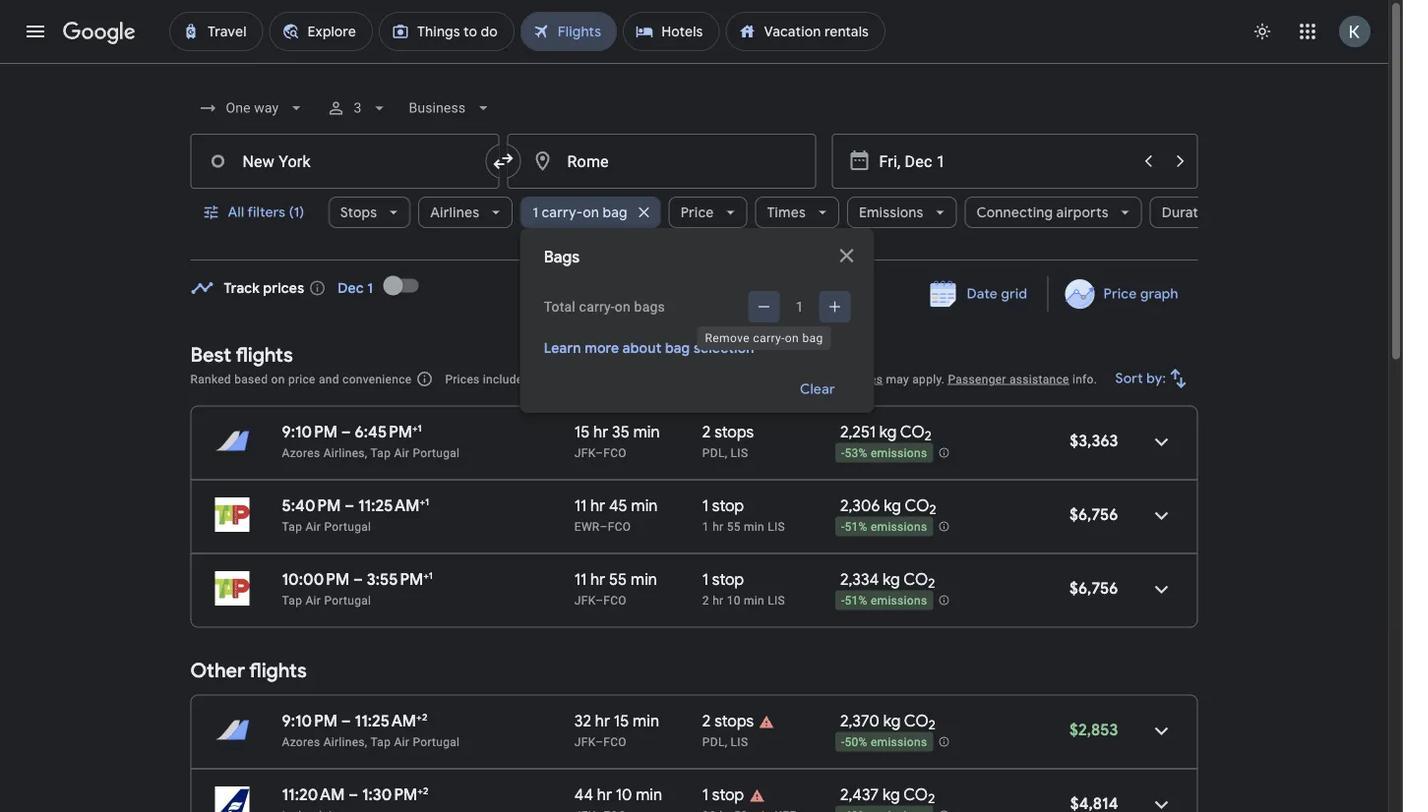 Task type: describe. For each thing, give the bounding box(es) containing it.
15 hr 35 min jfk – fco
[[574, 422, 660, 460]]

51% for 2,334
[[845, 595, 868, 608]]

air down arrival time: 6:45 pm on  saturday, december 2. text field
[[394, 446, 410, 460]]

tap down arrival time: 11:25 am on  sunday, december 3. text field
[[371, 736, 391, 749]]

adults.
[[674, 372, 712, 386]]

+ for 15 hr 35 min
[[412, 422, 418, 434]]

bag inside main content
[[835, 372, 856, 386]]

total duration 32 hr 15 min. element
[[574, 711, 702, 735]]

1 carry-on bag button
[[520, 189, 660, 236]]

44
[[574, 785, 593, 805]]

price
[[288, 372, 316, 386]]

1 inside find the best price region
[[367, 279, 373, 297]]

stop for 1 stop
[[712, 785, 744, 805]]

$3,363
[[1070, 431, 1118, 451]]

airlines, for 11:25 am
[[323, 736, 368, 749]]

apply.
[[912, 372, 945, 386]]

Departure time: 10:00 PM. text field
[[282, 570, 349, 590]]

3 button
[[318, 85, 397, 132]]

6756 US dollars text field
[[1070, 579, 1118, 599]]

10 inside the 1 stop 2 hr 10 min lis
[[727, 594, 741, 608]]

6756 US dollars text field
[[1070, 505, 1118, 525]]

carry- for remove
[[753, 332, 785, 345]]

tap down 6:45 pm on the left bottom of page
[[371, 446, 391, 460]]

stops
[[340, 204, 377, 221]]

2,370
[[840, 711, 880, 732]]

total duration 15 hr 35 min. element
[[574, 422, 702, 445]]

date
[[967, 285, 998, 303]]

best flights
[[190, 342, 293, 368]]

price graph button
[[1052, 277, 1194, 312]]

track
[[224, 279, 260, 297]]

$6,756 for 2,334
[[1070, 579, 1118, 599]]

stop for 1 stop 1 hr 55 min lis
[[712, 496, 744, 516]]

carry- for total
[[579, 299, 615, 315]]

min for 11 hr 55 min jfk – fco
[[631, 570, 657, 590]]

1 inside the 1 stop 2 hr 10 min lis
[[702, 570, 709, 590]]

hr for 11 hr 45 min ewr – fco
[[590, 496, 605, 516]]

1 2 stops flight. element from the top
[[702, 422, 754, 445]]

date grid button
[[916, 277, 1043, 312]]

assistance
[[1010, 372, 1069, 386]]

2,437
[[840, 785, 879, 805]]

swap origin and destination. image
[[492, 150, 515, 173]]

connecting airports button
[[964, 189, 1142, 236]]

55 inside 11 hr 55 min jfk – fco
[[609, 570, 627, 590]]

pdl , lis
[[702, 736, 748, 749]]

layover (1 of 1) is a 1 hr 55 min layover at humberto delgado airport in lisbon. element
[[702, 519, 830, 535]]

flight details. leaves john f. kennedy international airport at 9:10 pm on friday, december 1 and arrives at leonardo da vinci–fiumicino airport at 11:25 am on sunday, december 3. image
[[1138, 708, 1185, 755]]

portugal down 10:00 pm – 3:55 pm + 1
[[324, 594, 371, 608]]

learn more about ranking image
[[416, 370, 433, 388]]

-53% emissions
[[841, 447, 927, 461]]

– inside 32 hr 15 min jfk – fco
[[595, 736, 603, 749]]

required
[[526, 372, 572, 386]]

-51% emissions for 2,306
[[841, 521, 927, 535]]

2,437 kg co 2
[[840, 785, 935, 808]]

price for price graph
[[1103, 285, 1137, 303]]

9:10 pm – 11:25 am + 2
[[282, 711, 427, 732]]

duration button
[[1150, 189, 1252, 236]]

, inside layover (1 of 2) is a 13 hr 30 min layover at aeroporto joão paulo ii in ponta delgada. layover (2 of 2) is a 7 hr 50 min overnight layover at humberto delgado airport in lisbon. "element"
[[725, 736, 728, 749]]

emissions for 2,370
[[871, 736, 927, 750]]

portugal down leaves newark liberty international airport at 5:40 pm on friday, december 1 and arrives at leonardo da vinci–fiumicino airport at 11:25 am on saturday, december 2. element
[[324, 520, 371, 534]]

53%
[[845, 447, 868, 461]]

55 inside 1 stop 1 hr 55 min lis
[[727, 520, 741, 534]]

total duration 44 hr 10 min. element
[[574, 785, 702, 808]]

2,334
[[840, 570, 879, 590]]

for
[[645, 372, 661, 386]]

total
[[544, 299, 576, 315]]

co for 2,334
[[904, 570, 928, 590]]

connecting airports
[[976, 204, 1108, 221]]

date grid
[[967, 285, 1028, 303]]

2 stops
[[702, 711, 754, 732]]

charges
[[764, 372, 808, 386]]

Arrival time: 3:55 PM on  Saturday, December 2. text field
[[367, 570, 433, 590]]

clear
[[800, 381, 835, 399]]

1 inside popup button
[[532, 204, 538, 221]]

3:55 pm
[[367, 570, 423, 590]]

2 inside "2,370 kg co 2"
[[929, 718, 936, 734]]

35
[[612, 422, 630, 442]]

stop for 1 stop 2 hr 10 min lis
[[712, 570, 744, 590]]

3 inside main content
[[664, 372, 671, 386]]

hr for 11 hr 55 min jfk – fco
[[590, 570, 605, 590]]

times
[[767, 204, 805, 221]]

passenger assistance button
[[948, 372, 1069, 386]]

include
[[483, 372, 523, 386]]

flight details. leaves john f. kennedy international airport at 9:10 pm on friday, december 1 and arrives at leonardo da vinci–fiumicino airport at 6:45 pm on saturday, december 2. image
[[1138, 419, 1185, 466]]

air down 10:00 pm text box
[[305, 594, 321, 608]]

9:10 pm for 11:25 am
[[282, 711, 338, 732]]

– right 9:10 pm text field
[[341, 711, 351, 732]]

remove
[[705, 332, 750, 345]]

2,306 kg co 2
[[840, 496, 936, 519]]

lis inside 2 stops pdl , lis
[[731, 446, 748, 460]]

airports
[[1056, 204, 1108, 221]]

hr for 32 hr 15 min jfk – fco
[[595, 711, 610, 732]]

+ for 32 hr 15 min
[[416, 711, 422, 724]]

all filters (1)
[[228, 204, 304, 221]]

– left 1:30 pm
[[349, 785, 358, 805]]

1 stop
[[702, 785, 744, 805]]

may
[[886, 372, 909, 386]]

11 hr 45 min ewr – fco
[[574, 496, 658, 534]]

Departure time: 9:10 PM. text field
[[282, 711, 338, 732]]

price button
[[668, 189, 747, 236]]

– inside 11 hr 55 min jfk – fco
[[595, 594, 603, 608]]

fco for 45
[[608, 520, 631, 534]]

min for 44 hr 10 min
[[636, 785, 662, 805]]

lis inside 1 stop 1 hr 55 min lis
[[768, 520, 785, 534]]

min for 32 hr 15 min jfk – fco
[[633, 711, 659, 732]]

1:30 pm
[[362, 785, 417, 805]]

kg for 2,251
[[879, 422, 897, 442]]

11:20 am
[[282, 785, 345, 805]]

optional
[[715, 372, 761, 386]]

azores for 5:40 pm
[[282, 446, 320, 460]]

44 hr 10 min
[[574, 785, 662, 805]]

- for 2,334
[[841, 595, 845, 608]]

emissions for 2,251
[[871, 447, 927, 461]]

+ for 44 hr 10 min
[[417, 785, 423, 798]]

co for 2,437
[[903, 785, 928, 805]]

1 stop flight. element for 11 hr 55 min
[[702, 570, 744, 593]]

jfk for 15
[[574, 446, 595, 460]]

2 up pdl , lis
[[702, 711, 711, 732]]

duration
[[1161, 204, 1218, 221]]

Arrival time: 11:25 AM on  Sunday, December 3. text field
[[355, 711, 427, 732]]

1 inside 10:00 pm – 3:55 pm + 1
[[429, 570, 433, 582]]

emissions for 2,334
[[871, 595, 927, 608]]

Departure text field
[[879, 135, 1131, 188]]

– inside 11 hr 45 min ewr – fco
[[600, 520, 608, 534]]

filters
[[247, 204, 286, 221]]

ranked
[[190, 372, 231, 386]]

portugal down arrival time: 11:25 am on  sunday, december 3. text field
[[413, 736, 460, 749]]

close dialog image
[[835, 244, 859, 268]]

flights for other flights
[[249, 659, 307, 684]]

pdl inside layover (1 of 2) is a 13 hr 30 min layover at aeroporto joão paulo ii in ponta delgada. layover (2 of 2) is a 7 hr 50 min overnight layover at humberto delgado airport in lisbon. "element"
[[702, 736, 725, 749]]

loading results progress bar
[[0, 63, 1388, 67]]

layover (1 of 2) is a 13 hr 30 min layover at aeroporto joão paulo ii in ponta delgada. layover (2 of 2) is a 7 hr 50 min overnight layover at humberto delgado airport in lisbon. element
[[702, 735, 830, 750]]

change appearance image
[[1239, 8, 1286, 55]]

flight details. leaves john f. kennedy international airport at 11:20 am on friday, december 1 and arrives at leonardo da vinci–fiumicino airport at 1:30 pm on sunday, december 3. image
[[1138, 782, 1185, 813]]

1 carry-on bag
[[532, 204, 627, 221]]

hr for 44 hr 10 min
[[597, 785, 612, 805]]

1 inside the 5:40 pm – 11:25 am + 1
[[425, 496, 429, 508]]

total carry-on bags
[[544, 299, 665, 315]]

total duration 11 hr 45 min. element
[[574, 496, 702, 519]]

11:25 am for 5:40 pm
[[358, 496, 420, 516]]

11 for 11 hr 55 min
[[574, 570, 587, 590]]

6:45 pm
[[355, 422, 412, 442]]

Arrival time: 11:25 AM on  Saturday, December 2. text field
[[358, 496, 429, 516]]

all
[[228, 204, 244, 221]]

- for 2,251
[[841, 447, 845, 461]]

by:
[[1147, 370, 1167, 388]]

leaves john f. kennedy international airport at 9:10 pm on friday, december 1 and arrives at leonardo da vinci–fiumicino airport at 11:25 am on sunday, december 3. element
[[282, 711, 427, 732]]

price graph
[[1103, 285, 1178, 303]]

flight details. leaves newark liberty international airport at 5:40 pm on friday, december 1 and arrives at leonardo da vinci–fiumicino airport at 11:25 am on saturday, december 2. image
[[1138, 493, 1185, 540]]

1 and from the left
[[319, 372, 339, 386]]

3 inside 3 popup button
[[354, 100, 362, 116]]

fco for 55
[[603, 594, 627, 608]]

selection
[[694, 339, 754, 357]]

tap down 10:00 pm text box
[[282, 594, 302, 608]]

– left 3:55 pm
[[353, 570, 363, 590]]

based
[[234, 372, 268, 386]]

Departure time: 5:40 PM. text field
[[282, 496, 341, 516]]

taxes
[[575, 372, 605, 386]]

none search field containing bags
[[190, 85, 1252, 413]]

+ right taxes
[[608, 372, 615, 386]]

5:40 pm – 11:25 am + 1
[[282, 496, 429, 516]]

passenger
[[948, 372, 1006, 386]]

air down 5:40 pm
[[305, 520, 321, 534]]

45
[[609, 496, 628, 516]]

min for 15 hr 35 min jfk – fco
[[633, 422, 660, 442]]

jfk for 32
[[574, 736, 595, 749]]



Task type: locate. For each thing, give the bounding box(es) containing it.
2 tap air portugal from the top
[[282, 594, 371, 608]]

-51% emissions for 2,334
[[841, 595, 927, 608]]

- down 2,306
[[841, 521, 845, 535]]

2 stops flight. element down optional
[[702, 422, 754, 445]]

1 azores airlines, tap air portugal from the top
[[282, 446, 460, 460]]

bag for learn more about bag selection
[[665, 339, 690, 357]]

lis down layover (1 of 1) is a 1 hr 55 min layover at humberto delgado airport in lisbon. element
[[768, 594, 785, 608]]

co inside 2,306 kg co 2
[[905, 496, 929, 516]]

emissions down 2,334 kg co 2
[[871, 595, 927, 608]]

11:25 am down arrival time: 6:45 pm on  saturday, december 2. text field
[[358, 496, 420, 516]]

– inside the 15 hr 35 min jfk – fco
[[595, 446, 603, 460]]

1 azores from the top
[[282, 446, 320, 460]]

3 stop from the top
[[712, 785, 744, 805]]

stops for 2 stops pdl , lis
[[715, 422, 754, 442]]

layover (1 of 2) is a 1 hr 50 min layover at aeroporto joão paulo ii in ponta delgada. layover (2 of 2) is a 2 hr 50 min layover at humberto delgado airport in lisbon. element
[[702, 445, 830, 461]]

- for 2,306
[[841, 521, 845, 535]]

10:00 pm
[[282, 570, 349, 590]]

9:10 pm for 6:45 pm
[[282, 422, 338, 442]]

leaves john f. kennedy international airport at 10:00 pm on friday, december 1 and arrives at leonardo da vinci–fiumicino airport at 3:55 pm on saturday, december 2. element
[[282, 570, 433, 590]]

fco down total duration 32 hr 15 min. element
[[603, 736, 627, 749]]

min inside 1 stop 1 hr 55 min lis
[[744, 520, 765, 534]]

jfk down total duration 11 hr 55 min. element
[[574, 594, 595, 608]]

jfk for 11
[[574, 594, 595, 608]]

Departure time: 9:10 PM. text field
[[282, 422, 338, 442]]

bags
[[544, 247, 580, 268]]

bag left price popup button
[[602, 204, 627, 221]]

2 inside 2 stops pdl , lis
[[702, 422, 711, 442]]

1 vertical spatial 11:25 am
[[355, 711, 416, 732]]

0 vertical spatial 15
[[574, 422, 590, 442]]

-51% emissions down 2,334 kg co 2
[[841, 595, 927, 608]]

main content containing best flights
[[190, 262, 1198, 813]]

1 9:10 pm from the top
[[282, 422, 338, 442]]

2 inside 2,306 kg co 2
[[929, 502, 936, 519]]

on for total
[[615, 299, 631, 315]]

price for price
[[680, 204, 713, 221]]

1 pdl from the top
[[702, 446, 725, 460]]

stop inside the 1 stop 2 hr 10 min lis
[[712, 570, 744, 590]]

1 vertical spatial pdl
[[702, 736, 725, 749]]

1 inside '9:10 pm – 6:45 pm + 1'
[[418, 422, 422, 434]]

stops up pdl , lis
[[715, 711, 754, 732]]

2 2 stops flight. element from the top
[[702, 711, 754, 735]]

2 right 2,437
[[928, 791, 935, 808]]

2 inside 2,251 kg co 2
[[925, 428, 932, 445]]

kg right 2,334 at the right bottom of page
[[883, 570, 900, 590]]

2 inside "2,437 kg co 2"
[[928, 791, 935, 808]]

1 tap air portugal from the top
[[282, 520, 371, 534]]

emissions down "2,370 kg co 2"
[[871, 736, 927, 750]]

3 emissions from the top
[[871, 595, 927, 608]]

1 vertical spatial 11
[[574, 570, 587, 590]]

min inside 11 hr 55 min jfk – fco
[[631, 570, 657, 590]]

0 vertical spatial 55
[[727, 520, 741, 534]]

portugal
[[413, 446, 460, 460], [324, 520, 371, 534], [324, 594, 371, 608], [413, 736, 460, 749]]

bag fees button
[[835, 372, 883, 386]]

price up find the best price region
[[680, 204, 713, 221]]

kg for 2,306
[[884, 496, 901, 516]]

1
[[532, 204, 538, 221], [367, 279, 373, 297], [796, 299, 804, 315], [418, 422, 422, 434], [425, 496, 429, 508], [702, 496, 709, 516], [702, 520, 709, 534], [429, 570, 433, 582], [702, 570, 709, 590], [702, 785, 709, 805]]

azores for 11:20 am
[[282, 736, 320, 749]]

1 horizontal spatial 55
[[727, 520, 741, 534]]

-51% emissions
[[841, 521, 927, 535], [841, 595, 927, 608]]

all filters (1) button
[[190, 189, 320, 236]]

learn more about tracked prices image
[[308, 279, 326, 297]]

0 vertical spatial 1 stop flight. element
[[702, 496, 744, 519]]

kg right 2,437
[[883, 785, 900, 805]]

kg inside 2,334 kg co 2
[[883, 570, 900, 590]]

1 vertical spatial airlines,
[[323, 736, 368, 749]]

learn more about bag selection link
[[544, 339, 754, 357]]

51% down 2,306
[[845, 521, 868, 535]]

ewr
[[574, 520, 600, 534]]

1 horizontal spatial price
[[1103, 285, 1137, 303]]

1 airlines, from the top
[[323, 446, 368, 460]]

hr left 35
[[593, 422, 608, 442]]

lis down "2 stops" on the bottom right of the page
[[731, 736, 748, 749]]

kg inside 2,306 kg co 2
[[884, 496, 901, 516]]

2 emissions from the top
[[871, 521, 927, 535]]

51% for 2,306
[[845, 521, 868, 535]]

–
[[341, 422, 351, 442], [595, 446, 603, 460], [345, 496, 354, 516], [600, 520, 608, 534], [353, 570, 363, 590], [595, 594, 603, 608], [341, 711, 351, 732], [595, 736, 603, 749], [349, 785, 358, 805]]

1 horizontal spatial 15
[[614, 711, 629, 732]]

kg
[[879, 422, 897, 442], [884, 496, 901, 516], [883, 570, 900, 590], [883, 711, 901, 732], [883, 785, 900, 805]]

2,306
[[840, 496, 880, 516]]

price left the graph
[[1103, 285, 1137, 303]]

ranked based on price and convenience
[[190, 372, 412, 386]]

3 1 stop flight. element from the top
[[702, 785, 744, 808]]

0 horizontal spatial price
[[680, 204, 713, 221]]

lis inside "element"
[[731, 736, 748, 749]]

5:40 pm
[[282, 496, 341, 516]]

azores airlines, tap air portugal for 6:45 pm
[[282, 446, 460, 460]]

2 $6,756 from the top
[[1070, 579, 1118, 599]]

fco inside 11 hr 45 min ewr – fco
[[608, 520, 631, 534]]

best
[[190, 342, 231, 368]]

+ down arrival time: 6:45 pm on  saturday, december 2. text field
[[420, 496, 425, 508]]

airlines, for 6:45 pm
[[323, 446, 368, 460]]

min right 35
[[633, 422, 660, 442]]

1 vertical spatial $6,756
[[1070, 579, 1118, 599]]

on left price
[[271, 372, 285, 386]]

fco inside 32 hr 15 min jfk – fco
[[603, 736, 627, 749]]

1 vertical spatial flights
[[249, 659, 307, 684]]

+
[[608, 372, 615, 386], [412, 422, 418, 434], [420, 496, 425, 508], [423, 570, 429, 582], [416, 711, 422, 724], [417, 785, 423, 798]]

2 right 2,306
[[929, 502, 936, 519]]

1 stop flight. element down layover (1 of 1) is a 1 hr 55 min layover at humberto delgado airport in lisbon. element
[[702, 570, 744, 593]]

air down arrival time: 11:25 am on  sunday, december 3. text field
[[394, 736, 410, 749]]

track prices
[[224, 279, 304, 297]]

+ inside 10:00 pm – 3:55 pm + 1
[[423, 570, 429, 582]]

1 vertical spatial azores
[[282, 736, 320, 749]]

hr inside the 1 stop 2 hr 10 min lis
[[713, 594, 724, 608]]

price
[[680, 204, 713, 221], [1103, 285, 1137, 303]]

hr inside 1 stop 1 hr 55 min lis
[[713, 520, 724, 534]]

15 inside the 15 hr 35 min jfk – fco
[[574, 422, 590, 442]]

0 horizontal spatial 15
[[574, 422, 590, 442]]

connecting
[[976, 204, 1053, 221]]

kg for 2,437
[[883, 785, 900, 805]]

on for remove
[[785, 332, 799, 345]]

dec
[[338, 279, 364, 297]]

convenience
[[343, 372, 412, 386]]

fco down 35
[[603, 446, 627, 460]]

11 up ewr
[[574, 496, 587, 516]]

emissions button
[[847, 189, 956, 236]]

+ inside the 5:40 pm – 11:25 am + 1
[[420, 496, 425, 508]]

3 jfk from the top
[[574, 736, 595, 749]]

stops for 2 stops
[[715, 711, 754, 732]]

kg up -50% emissions
[[883, 711, 901, 732]]

11:25 am for 9:10 pm
[[355, 711, 416, 732]]

2,251 kg co 2
[[840, 422, 932, 445]]

Arrival time: 1:30 PM on  Sunday, December 3. text field
[[362, 785, 429, 805]]

$6,756 for 2,306
[[1070, 505, 1118, 525]]

co inside 2,334 kg co 2
[[904, 570, 928, 590]]

2 vertical spatial stop
[[712, 785, 744, 805]]

2 airlines, from the top
[[323, 736, 368, 749]]

0 vertical spatial ,
[[725, 446, 728, 460]]

2 inside 9:10 pm – 11:25 am + 2
[[422, 711, 427, 724]]

0 vertical spatial 11
[[574, 496, 587, 516]]

bag up adults.
[[665, 339, 690, 357]]

leaves john f. kennedy international airport at 11:20 am on friday, december 1 and arrives at leonardo da vinci–fiumicino airport at 1:30 pm on sunday, december 3. element
[[282, 785, 429, 805]]

fco
[[603, 446, 627, 460], [608, 520, 631, 534], [603, 594, 627, 608], [603, 736, 627, 749]]

0 vertical spatial 10
[[727, 594, 741, 608]]

0 vertical spatial flights
[[236, 342, 293, 368]]

on for ranked
[[271, 372, 285, 386]]

min inside the 15 hr 35 min jfk – fco
[[633, 422, 660, 442]]

bags
[[634, 299, 665, 315]]

11 inside 11 hr 55 min jfk – fco
[[574, 570, 587, 590]]

11 for 11 hr 45 min
[[574, 496, 587, 516]]

kg up -53% emissions
[[879, 422, 897, 442]]

airlines, down leaves john f. kennedy international airport at 9:10 pm on friday, december 1 and arrives at leonardo da vinci–fiumicino airport at 11:25 am on sunday, december 3. element
[[323, 736, 368, 749]]

flights up 9:10 pm text field
[[249, 659, 307, 684]]

tap air portugal for 10:00 pm
[[282, 594, 371, 608]]

co inside "2,437 kg co 2"
[[903, 785, 928, 805]]

co right 2,334 at the right bottom of page
[[904, 570, 928, 590]]

min right 44
[[636, 785, 662, 805]]

fees
[[618, 372, 642, 386], [859, 372, 883, 386]]

10 down layover (1 of 1) is a 1 hr 55 min layover at humberto delgado airport in lisbon. element
[[727, 594, 741, 608]]

4814 US dollars text field
[[1070, 794, 1118, 813]]

2 vertical spatial carry-
[[753, 332, 785, 345]]

1 horizontal spatial 10
[[727, 594, 741, 608]]

1 vertical spatial azores airlines, tap air portugal
[[282, 736, 460, 749]]

1 horizontal spatial fees
[[859, 372, 883, 386]]

2 11 from the top
[[574, 570, 587, 590]]

hr inside 11 hr 55 min jfk – fco
[[590, 570, 605, 590]]

0 vertical spatial 51%
[[845, 521, 868, 535]]

, down "2 stops" on the bottom right of the page
[[725, 736, 728, 749]]

1 vertical spatial 2 stops flight. element
[[702, 711, 754, 735]]

2 stops from the top
[[715, 711, 754, 732]]

2 pdl from the top
[[702, 736, 725, 749]]

carry- up bags
[[541, 204, 582, 221]]

11:25 am up 1:30 pm
[[355, 711, 416, 732]]

on inside main content
[[271, 372, 285, 386]]

tap air portugal for 5:40 pm
[[282, 520, 371, 534]]

2 vertical spatial 1 stop flight. element
[[702, 785, 744, 808]]

co inside 2,251 kg co 2
[[900, 422, 925, 442]]

- down the 2,251
[[841, 447, 845, 461]]

pdl inside 2 stops pdl , lis
[[702, 446, 725, 460]]

hr inside the 15 hr 35 min jfk – fco
[[593, 422, 608, 442]]

2 right the 2,370
[[929, 718, 936, 734]]

flights up based
[[236, 342, 293, 368]]

0 vertical spatial stop
[[712, 496, 744, 516]]

$6,756 left flight details. leaves john f. kennedy international airport at 10:00 pm on friday, december 1 and arrives at leonardo da vinci–fiumicino airport at 3:55 pm on saturday, december 2. 'image'
[[1070, 579, 1118, 599]]

1 stop flight. element
[[702, 496, 744, 519], [702, 570, 744, 593], [702, 785, 744, 808]]

2 51% from the top
[[845, 595, 868, 608]]

+ down the learn more about ranking icon
[[412, 422, 418, 434]]

2 fees from the left
[[859, 372, 883, 386]]

price inside button
[[1103, 285, 1137, 303]]

9:10 pm up departure time: 11:20 am. "text field"
[[282, 711, 338, 732]]

fees left for
[[618, 372, 642, 386]]

2 9:10 pm from the top
[[282, 711, 338, 732]]

1 vertical spatial carry-
[[579, 299, 615, 315]]

1 vertical spatial -51% emissions
[[841, 595, 927, 608]]

hr down layover (1 of 1) is a 1 hr 55 min layover at humberto delgado airport in lisbon. element
[[713, 594, 724, 608]]

tap air portugal down 5:40 pm
[[282, 520, 371, 534]]

1 51% from the top
[[845, 521, 868, 535]]

+ for 11 hr 45 min
[[420, 496, 425, 508]]

, inside 2 stops pdl , lis
[[725, 446, 728, 460]]

1 1 stop flight. element from the top
[[702, 496, 744, 519]]

jfk down 32
[[574, 736, 595, 749]]

bag inside popup button
[[602, 204, 627, 221]]

fco down 45
[[608, 520, 631, 534]]

on
[[582, 204, 599, 221], [615, 299, 631, 315], [785, 332, 799, 345], [271, 372, 285, 386]]

bag right the "clear"
[[835, 372, 856, 386]]

min inside the 1 stop 2 hr 10 min lis
[[744, 594, 765, 608]]

0 vertical spatial 2 stops flight. element
[[702, 422, 754, 445]]

hr
[[593, 422, 608, 442], [590, 496, 605, 516], [713, 520, 724, 534], [590, 570, 605, 590], [713, 594, 724, 608], [595, 711, 610, 732], [597, 785, 612, 805]]

1 stops from the top
[[715, 422, 754, 442]]

carry- for 1
[[541, 204, 582, 221]]

emissions down 2,251 kg co 2
[[871, 447, 927, 461]]

1 jfk from the top
[[574, 446, 595, 460]]

1 stop flight. element down pdl , lis
[[702, 785, 744, 808]]

bag for 1 carry-on bag
[[602, 204, 627, 221]]

lis inside the 1 stop 2 hr 10 min lis
[[768, 594, 785, 608]]

3 - from the top
[[841, 595, 845, 608]]

fco inside the 15 hr 35 min jfk – fco
[[603, 446, 627, 460]]

about
[[623, 339, 662, 357]]

kg for 2,370
[[883, 711, 901, 732]]

tap air portugal
[[282, 520, 371, 534], [282, 594, 371, 608]]

price inside popup button
[[680, 204, 713, 221]]

0 vertical spatial 11:25 am
[[358, 496, 420, 516]]

0 vertical spatial jfk
[[574, 446, 595, 460]]

+ for 11 hr 55 min
[[423, 570, 429, 582]]

other flights
[[190, 659, 307, 684]]

total duration 11 hr 55 min. element
[[574, 570, 702, 593]]

azores airlines, tap air portugal down 9:10 pm – 11:25 am + 2
[[282, 736, 460, 749]]

4 emissions from the top
[[871, 736, 927, 750]]

2 stops pdl , lis
[[702, 422, 754, 460]]

1 vertical spatial 10
[[616, 785, 632, 805]]

stops button
[[328, 189, 410, 236]]

hr down ewr
[[590, 570, 605, 590]]

– right departure time: 9:10 pm. text box
[[341, 422, 351, 442]]

2 stops flight. element up pdl , lis
[[702, 711, 754, 735]]

main menu image
[[24, 20, 47, 43]]

sort
[[1116, 370, 1143, 388]]

0 horizontal spatial fees
[[618, 372, 642, 386]]

None text field
[[507, 134, 816, 189]]

fco inside 11 hr 55 min jfk – fco
[[603, 594, 627, 608]]

(1)
[[289, 204, 304, 221]]

2 azores airlines, tap air portugal from the top
[[282, 736, 460, 749]]

2,251
[[840, 422, 876, 442]]

learn more about bag selection
[[544, 339, 754, 357]]

co
[[900, 422, 925, 442], [905, 496, 929, 516], [904, 570, 928, 590], [904, 711, 929, 732], [903, 785, 928, 805]]

pdl up 1 stop 1 hr 55 min lis at the right bottom
[[702, 446, 725, 460]]

co up -50% emissions
[[904, 711, 929, 732]]

kg inside "2,437 kg co 2"
[[883, 785, 900, 805]]

1 vertical spatial 51%
[[845, 595, 868, 608]]

co up -53% emissions
[[900, 422, 925, 442]]

fco down total duration 11 hr 55 min. element
[[603, 594, 627, 608]]

2
[[702, 422, 711, 442], [925, 428, 932, 445], [929, 502, 936, 519], [928, 576, 935, 593], [702, 594, 709, 608], [422, 711, 427, 724], [702, 711, 711, 732], [929, 718, 936, 734], [423, 785, 429, 798], [928, 791, 935, 808]]

azores
[[282, 446, 320, 460], [282, 736, 320, 749]]

azores airlines, tap air portugal for 11:25 am
[[282, 736, 460, 749]]

co for 2,306
[[905, 496, 929, 516]]

kg inside 2,251 kg co 2
[[879, 422, 897, 442]]

1 vertical spatial price
[[1103, 285, 1137, 303]]

stop down pdl , lis
[[712, 785, 744, 805]]

2 vertical spatial jfk
[[574, 736, 595, 749]]

– down total duration 32 hr 15 min. element
[[595, 736, 603, 749]]

bag for remove carry-on bag
[[803, 332, 823, 345]]

0 vertical spatial pdl
[[702, 446, 725, 460]]

and
[[319, 372, 339, 386], [812, 372, 832, 386]]

-
[[841, 447, 845, 461], [841, 521, 845, 535], [841, 595, 845, 608], [841, 736, 845, 750]]

0 vertical spatial stops
[[715, 422, 754, 442]]

1 vertical spatial 55
[[609, 570, 627, 590]]

pdl down "2 stops" on the bottom right of the page
[[702, 736, 725, 749]]

find the best price region
[[190, 262, 1198, 328]]

None search field
[[190, 85, 1252, 413]]

stop up layover (1 of 1) is a 2 hr 10 min layover at humberto delgado airport in lisbon. "element"
[[712, 570, 744, 590]]

min inside 11 hr 45 min ewr – fco
[[631, 496, 658, 516]]

0 horizontal spatial 55
[[609, 570, 627, 590]]

2,334 kg co 2
[[840, 570, 935, 593]]

lis up 1 stop 1 hr 55 min lis at the right bottom
[[731, 446, 748, 460]]

min for 11 hr 45 min ewr – fco
[[631, 496, 658, 516]]

remove carry-on bag
[[705, 332, 823, 345]]

1 stop flight. element for 11 hr 45 min
[[702, 496, 744, 519]]

2 stop from the top
[[712, 570, 744, 590]]

sort by:
[[1116, 370, 1167, 388]]

0 vertical spatial carry-
[[541, 204, 582, 221]]

learn
[[544, 339, 581, 357]]

0 vertical spatial 9:10 pm
[[282, 422, 338, 442]]

11 inside 11 hr 45 min ewr – fco
[[574, 496, 587, 516]]

on for 1
[[582, 204, 599, 221]]

portugal down arrival time: 6:45 pm on  saturday, december 2. text field
[[413, 446, 460, 460]]

0 horizontal spatial 10
[[616, 785, 632, 805]]

stop inside 1 stop 1 hr 55 min lis
[[712, 496, 744, 516]]

2 azores from the top
[[282, 736, 320, 749]]

- down 2,334 at the right bottom of page
[[841, 595, 845, 608]]

graph
[[1140, 285, 1178, 303]]

$2,853
[[1070, 720, 1118, 740]]

2 -51% emissions from the top
[[841, 595, 927, 608]]

0 vertical spatial airlines,
[[323, 446, 368, 460]]

co for 2,251
[[900, 422, 925, 442]]

0 vertical spatial tap air portugal
[[282, 520, 371, 534]]

15 left 35
[[574, 422, 590, 442]]

stop up layover (1 of 1) is a 1 hr 55 min layover at humberto delgado airport in lisbon. element
[[712, 496, 744, 516]]

Departure time: 11:20 AM. text field
[[282, 785, 345, 805]]

1 vertical spatial 15
[[614, 711, 629, 732]]

layover (1 of 1) is a 2 hr 10 min layover at humberto delgado airport in lisbon. element
[[702, 593, 830, 609]]

co inside "2,370 kg co 2"
[[904, 711, 929, 732]]

kg inside "2,370 kg co 2"
[[883, 711, 901, 732]]

0 vertical spatial -51% emissions
[[841, 521, 927, 535]]

leaves newark liberty international airport at 5:40 pm on friday, december 1 and arrives at leonardo da vinci–fiumicino airport at 11:25 am on saturday, december 2. element
[[282, 496, 429, 516]]

0 vertical spatial 3
[[354, 100, 362, 116]]

hr right 44
[[597, 785, 612, 805]]

dec 1
[[338, 279, 373, 297]]

grid
[[1001, 285, 1028, 303]]

on up total carry-on bags
[[582, 204, 599, 221]]

– down total duration 15 hr 35 min. element
[[595, 446, 603, 460]]

1 vertical spatial stops
[[715, 711, 754, 732]]

jfk inside the 15 hr 35 min jfk – fco
[[574, 446, 595, 460]]

and right "charges"
[[812, 372, 832, 386]]

bag up "charges"
[[803, 332, 823, 345]]

tap
[[371, 446, 391, 460], [282, 520, 302, 534], [282, 594, 302, 608], [371, 736, 391, 749]]

0 horizontal spatial and
[[319, 372, 339, 386]]

-50% emissions
[[841, 736, 927, 750]]

prices
[[445, 372, 480, 386]]

– right 5:40 pm
[[345, 496, 354, 516]]

1 horizontal spatial 3
[[664, 372, 671, 386]]

2853 US dollars text field
[[1070, 720, 1118, 740]]

min
[[633, 422, 660, 442], [631, 496, 658, 516], [744, 520, 765, 534], [631, 570, 657, 590], [744, 594, 765, 608], [633, 711, 659, 732], [636, 785, 662, 805]]

- for 2,370
[[841, 736, 845, 750]]

10:00 pm – 3:55 pm + 1
[[282, 570, 433, 590]]

carry- right total
[[579, 299, 615, 315]]

sort by: button
[[1108, 355, 1198, 402]]

jfk inside 32 hr 15 min jfk – fco
[[574, 736, 595, 749]]

1 fees from the left
[[618, 372, 642, 386]]

flight details. leaves john f. kennedy international airport at 10:00 pm on friday, december 1 and arrives at leonardo da vinci–fiumicino airport at 3:55 pm on saturday, december 2. image
[[1138, 566, 1185, 614]]

2 1 stop flight. element from the top
[[702, 570, 744, 593]]

3363 US dollars text field
[[1070, 431, 1118, 451]]

Arrival time: 6:45 PM on  Saturday, December 2. text field
[[355, 422, 422, 442]]

bag
[[602, 204, 627, 221], [803, 332, 823, 345], [665, 339, 690, 357], [835, 372, 856, 386]]

None text field
[[190, 134, 499, 189]]

times button
[[755, 189, 839, 236]]

15 inside 32 hr 15 min jfk – fco
[[614, 711, 629, 732]]

2 stops flight. element
[[702, 422, 754, 445], [702, 711, 754, 735]]

9:10 pm – 6:45 pm + 1
[[282, 422, 422, 442]]

2 inside the 1 stop 2 hr 10 min lis
[[702, 594, 709, 608]]

fco for 35
[[603, 446, 627, 460]]

0 vertical spatial azores airlines, tap air portugal
[[282, 446, 460, 460]]

prices
[[263, 279, 304, 297]]

+ down the arrival time: 11:25 am on  saturday, december 2. text field
[[423, 570, 429, 582]]

airlines
[[430, 204, 479, 221]]

None field
[[190, 91, 314, 126], [401, 91, 501, 126], [190, 91, 314, 126], [401, 91, 501, 126]]

min inside 32 hr 15 min jfk – fco
[[633, 711, 659, 732]]

1 vertical spatial 1 stop flight. element
[[702, 570, 744, 593]]

0 horizontal spatial 3
[[354, 100, 362, 116]]

kg for 2,334
[[883, 570, 900, 590]]

co right 2,437
[[903, 785, 928, 805]]

carry- inside popup button
[[541, 204, 582, 221]]

co for 2,370
[[904, 711, 929, 732]]

2 - from the top
[[841, 521, 845, 535]]

fco for 15
[[603, 736, 627, 749]]

1 stop 2 hr 10 min lis
[[702, 570, 785, 608]]

,
[[725, 446, 728, 460], [725, 736, 728, 749]]

jfk inside 11 hr 55 min jfk – fco
[[574, 594, 595, 608]]

fees left the "may"
[[859, 372, 883, 386]]

1 -51% emissions from the top
[[841, 521, 927, 535]]

1 - from the top
[[841, 447, 845, 461]]

azores down departure time: 9:10 pm. text box
[[282, 446, 320, 460]]

1 vertical spatial jfk
[[574, 594, 595, 608]]

jfk down total duration 15 hr 35 min. element
[[574, 446, 595, 460]]

main content
[[190, 262, 1198, 813]]

1 vertical spatial tap air portugal
[[282, 594, 371, 608]]

2 jfk from the top
[[574, 594, 595, 608]]

leaves john f. kennedy international airport at 9:10 pm on friday, december 1 and arrives at leonardo da vinci–fiumicino airport at 6:45 pm on saturday, december 2. element
[[282, 422, 422, 442]]

on inside popup button
[[582, 204, 599, 221]]

prices include required taxes + fees for 3 adults. optional charges and bag fees may apply. passenger assistance
[[445, 372, 1069, 386]]

airlines, down 'leaves john f. kennedy international airport at 9:10 pm on friday, december 1 and arrives at leonardo da vinci–fiumicino airport at 6:45 pm on saturday, december 2.' element
[[323, 446, 368, 460]]

hr inside 32 hr 15 min jfk – fco
[[595, 711, 610, 732]]

clear button
[[776, 366, 859, 413]]

2 and from the left
[[812, 372, 832, 386]]

azores airlines, tap air portugal down 6:45 pm on the left bottom of page
[[282, 446, 460, 460]]

2 right 1:30 pm
[[423, 785, 429, 798]]

jfk
[[574, 446, 595, 460], [574, 594, 595, 608], [574, 736, 595, 749]]

1 , from the top
[[725, 446, 728, 460]]

tap down departure time: 5:40 pm. text field
[[282, 520, 302, 534]]

1 stop from the top
[[712, 496, 744, 516]]

stops
[[715, 422, 754, 442], [715, 711, 754, 732]]

emissions for 2,306
[[871, 521, 927, 535]]

11 down ewr
[[574, 570, 587, 590]]

on left the bags
[[615, 299, 631, 315]]

1 horizontal spatial and
[[812, 372, 832, 386]]

1 $6,756 from the top
[[1070, 505, 1118, 525]]

2 , from the top
[[725, 736, 728, 749]]

1 11 from the top
[[574, 496, 587, 516]]

2 down adults.
[[702, 422, 711, 442]]

11
[[574, 496, 587, 516], [574, 570, 587, 590]]

1 vertical spatial stop
[[712, 570, 744, 590]]

stops inside 2 stops pdl , lis
[[715, 422, 754, 442]]

hr inside 11 hr 45 min ewr – fco
[[590, 496, 605, 516]]

15 right 32
[[614, 711, 629, 732]]

1 vertical spatial 9:10 pm
[[282, 711, 338, 732]]

+ inside 11:20 am – 1:30 pm + 2
[[417, 785, 423, 798]]

flights for best flights
[[236, 342, 293, 368]]

1 emissions from the top
[[871, 447, 927, 461]]

+ inside 9:10 pm – 11:25 am + 2
[[416, 711, 422, 724]]

2 down total duration 11 hr 55 min. element
[[702, 594, 709, 608]]

11 hr 55 min jfk – fco
[[574, 570, 657, 608]]

1 vertical spatial ,
[[725, 736, 728, 749]]

2 inside 2,334 kg co 2
[[928, 576, 935, 593]]

hr inside total duration 44 hr 10 min. element
[[597, 785, 612, 805]]

0 vertical spatial price
[[680, 204, 713, 221]]

4 - from the top
[[841, 736, 845, 750]]

on up "charges"
[[785, 332, 799, 345]]

2 inside 11:20 am – 1:30 pm + 2
[[423, 785, 429, 798]]

hr for 15 hr 35 min jfk – fco
[[593, 422, 608, 442]]

55 up the 1 stop 2 hr 10 min lis
[[727, 520, 741, 534]]

0 vertical spatial azores
[[282, 446, 320, 460]]

51%
[[845, 521, 868, 535], [845, 595, 868, 608]]

1 vertical spatial 3
[[664, 372, 671, 386]]

+ inside '9:10 pm – 6:45 pm + 1'
[[412, 422, 418, 434]]

0 vertical spatial $6,756
[[1070, 505, 1118, 525]]

airlines button
[[418, 189, 512, 236]]



Task type: vqa. For each thing, say whether or not it's contained in the screenshot.
the left KLM
no



